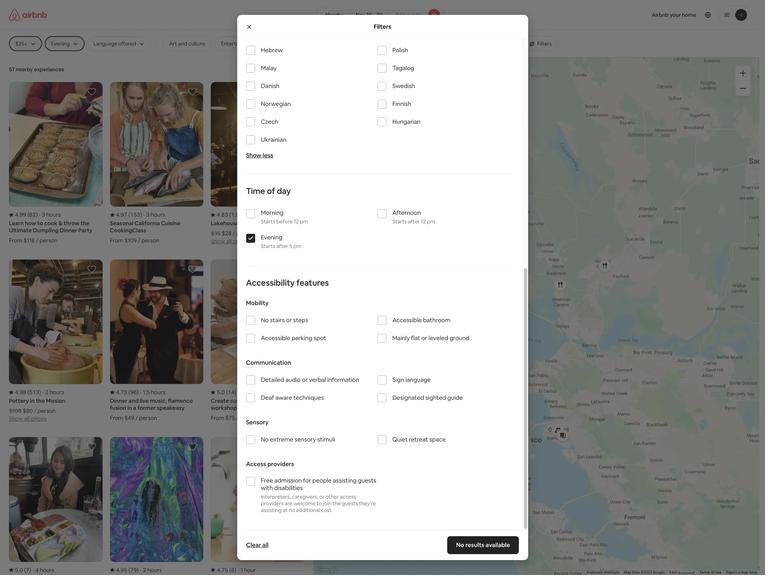 Task type: vqa. For each thing, say whether or not it's contained in the screenshot.
4.99 (82)
yes



Task type: describe. For each thing, give the bounding box(es) containing it.
4.73
[[116, 389, 127, 396]]

2 inside create custom jewelry in a guided workshop "group"
[[241, 389, 244, 396]]

in inside pottery in the mission $100 $80 / person show all prices
[[30, 398, 35, 405]]

show inside lakehouse jazz $35 $28 / person show all prices
[[211, 238, 225, 245]]

prices inside lakehouse jazz $35 $28 / person show all prices
[[233, 238, 249, 245]]

Food and drink button
[[265, 36, 313, 51]]

from inside seasonal california cuisine cookingclass from $109 / person
[[110, 237, 123, 244]]

accessibility
[[246, 278, 295, 288]]

keyboard
[[587, 571, 603, 575]]

access providers
[[246, 460, 294, 468]]

hours for 4.95 (79)
[[147, 567, 162, 574]]

nearby
[[16, 66, 33, 73]]

5.0 (7)
[[15, 567, 31, 574]]

show less
[[246, 151, 273, 159]]

no results available link
[[447, 537, 519, 554]]

malay
[[261, 64, 277, 72]]

disabilities
[[274, 484, 303, 492]]

culture
[[188, 40, 205, 47]]

no results available
[[456, 541, 510, 549]]

after for evening
[[277, 243, 288, 250]]

add to wishlist image for learn how to cook & throw the ultimate dumpling dinner party from $118 / person
[[87, 87, 96, 96]]

space
[[430, 436, 446, 444]]

leveled
[[429, 334, 448, 342]]

· for (82)
[[39, 211, 40, 218]]

lakehouse jazz $35 $28 / person show all prices
[[211, 220, 254, 245]]

no for no extreme sensory stimuli
[[261, 436, 269, 444]]

parking
[[292, 334, 312, 342]]

evening
[[261, 234, 283, 241]]

retreat
[[409, 436, 428, 444]]

(1,568)
[[229, 211, 248, 218]]

dinner inside learn how to cook & throw the ultimate dumpling dinner party from $118 / person
[[60, 227, 77, 234]]

2 hours
[[241, 389, 259, 396]]

google
[[653, 571, 665, 575]]

throw
[[64, 220, 79, 227]]

$28
[[222, 230, 232, 237]]

· 2 hours for lakehouse jazz $35 $28 / person show all prices
[[249, 211, 271, 218]]

pm for morning
[[300, 218, 308, 225]]

2 vertical spatial guests
[[342, 500, 358, 507]]

hours for 5.0 (7)
[[40, 567, 54, 574]]

person inside dinner and live music, flamenco fusion in a former speakeasy from $49 / person
[[139, 415, 157, 422]]

hours for 4.98 (513)
[[50, 389, 64, 396]]

· 2 hours for pottery in the mission $100 $80 / person show all prices
[[43, 389, 64, 396]]

· for (153)
[[144, 211, 145, 218]]

add guests button
[[389, 6, 443, 24]]

starts for afternoon
[[393, 218, 407, 225]]

nearby
[[326, 12, 343, 18]]

aware
[[276, 394, 292, 402]]

with
[[261, 484, 273, 492]]

3 for 4.97 (153)
[[146, 211, 149, 218]]

create custom jewelry in a guided workshop from $75 / person
[[211, 398, 300, 422]]

or for verbal
[[302, 376, 308, 384]]

providers inside free admission for people assisting guests with disabilities interpreters, caregivers, or other access providers are welcome to join the guests they're assisting at no additional cost.
[[261, 500, 284, 507]]

terms of use
[[700, 571, 722, 575]]

language
[[406, 376, 431, 384]]

(153)
[[128, 211, 142, 218]]

seasonal california cuisine cookingclass group
[[110, 82, 203, 244]]

cook
[[44, 220, 57, 227]]

danish
[[261, 82, 280, 90]]

/ inside create custom jewelry in a guided workshop from $75 / person
[[236, 415, 239, 422]]

interpreters,
[[261, 494, 291, 500]]

· 2 hours inside the crystal mirror space experience group
[[140, 567, 162, 574]]

· for (1,568)
[[249, 211, 250, 218]]

all inside pottery in the mission $100 $80 / person show all prices
[[24, 415, 30, 423]]

music,
[[150, 398, 167, 405]]

· 3 hours for cuisine
[[144, 211, 165, 218]]

Wellness button
[[421, 36, 454, 51]]

no for no results available
[[456, 541, 464, 549]]

map data ©2023 google
[[624, 571, 665, 575]]

pottery in the mission group
[[9, 260, 102, 423]]

stairs
[[270, 316, 285, 324]]

add to wishlist image for dinner and live music, flamenco fusion in a former speakeasy from $49 / person
[[188, 265, 197, 274]]

$80
[[23, 408, 33, 415]]

people
[[312, 477, 332, 485]]

of for terms
[[711, 571, 715, 575]]

· for (513)
[[43, 389, 44, 396]]

they're
[[359, 500, 376, 507]]

Tours button
[[348, 36, 374, 51]]

accessible for accessible bathroom
[[393, 316, 422, 324]]

· for (79)
[[140, 567, 141, 574]]

/ inside dinner and live music, flamenco fusion in a former speakeasy from $49 / person
[[136, 415, 138, 422]]

food
[[271, 40, 284, 47]]

add to wishlist image for pottery in the mission $100 $80 / person show all prices
[[87, 265, 96, 274]]

hebrew
[[261, 46, 283, 54]]

and for live
[[129, 398, 139, 405]]

seasonal california cuisine cookingclass from $109 / person
[[110, 220, 180, 244]]

terms
[[700, 571, 710, 575]]

clear all
[[246, 541, 268, 549]]

from inside create custom jewelry in a guided workshop from $75 / person
[[211, 415, 224, 422]]

· for (8)
[[238, 567, 239, 574]]

morning
[[261, 209, 284, 217]]

4.75 out of 5 average rating,  8 reviews image
[[211, 567, 236, 574]]

cookingclass
[[110, 227, 146, 234]]

4.75
[[217, 567, 228, 574]]

person inside seasonal california cuisine cookingclass from $109 / person
[[142, 237, 160, 244]]

· 1.5 hours
[[140, 389, 165, 396]]

use
[[716, 571, 722, 575]]

starts for morning
[[261, 218, 275, 225]]

access
[[246, 460, 266, 468]]

clear
[[246, 541, 261, 549]]

verbal
[[309, 376, 326, 384]]

hours for 4.83 (1,568)
[[256, 211, 271, 218]]

cost.
[[321, 507, 333, 514]]

nov 15 – 30
[[356, 12, 383, 18]]

km
[[672, 571, 678, 575]]

accessible bathroom
[[393, 316, 451, 324]]

0 vertical spatial providers
[[268, 460, 294, 468]]

less
[[263, 151, 273, 159]]

california
[[135, 220, 160, 227]]

(7)
[[24, 567, 31, 574]]

evening starts after 5 pm
[[261, 234, 301, 250]]

the inside free admission for people assisting guests with disabilities interpreters, caregivers, or other access providers are welcome to join the guests they're assisting at no additional cost.
[[333, 500, 341, 507]]

create custom jewelry in a guided workshop group
[[211, 260, 304, 422]]

available
[[486, 541, 510, 549]]

Sports button
[[316, 36, 345, 51]]

$75
[[225, 415, 235, 422]]

5.0 out of 5 average rating,  14 reviews image
[[211, 389, 236, 396]]

additional
[[296, 507, 320, 514]]

$118
[[23, 237, 35, 244]]

dinner and live music, flamenco fusion in a former speakeasy from $49 / person
[[110, 398, 193, 422]]

4.95
[[116, 567, 127, 574]]

experiences
[[34, 66, 64, 73]]

sightseeing
[[383, 40, 411, 47]]

zoom out image
[[740, 85, 746, 91]]

learn how to cook & throw the ultimate dumpling dinner party from $118 / person
[[9, 220, 92, 244]]

/ inside pottery in the mission $100 $80 / person show all prices
[[34, 408, 36, 415]]

accessible parking spot
[[261, 334, 326, 342]]

0 vertical spatial assisting
[[333, 477, 357, 485]]

jewelry
[[251, 398, 270, 405]]

workshop
[[211, 405, 237, 412]]

czech
[[261, 118, 278, 126]]

30
[[377, 12, 383, 18]]

ultimate
[[9, 227, 32, 234]]

$100
[[9, 408, 22, 415]]

map
[[624, 571, 631, 575]]

&
[[59, 220, 63, 227]]

(14)
[[226, 389, 236, 396]]

add to wishlist image for create custom jewelry in a guided workshop from $75 / person
[[289, 265, 298, 274]]

learn
[[9, 220, 24, 227]]

/ inside seasonal california cuisine cookingclass from $109 / person
[[138, 237, 140, 244]]

3 for 4.99 (82)
[[42, 211, 45, 218]]

how
[[25, 220, 36, 227]]

4.98 out of 5 average rating,  513 reviews image
[[9, 389, 41, 396]]

accessible for accessible parking spot
[[261, 334, 290, 342]]

extreme
[[270, 436, 293, 444]]

hours for 4.73 (96)
[[151, 389, 165, 396]]

show all prices button for prices
[[211, 237, 249, 245]]

hours for 4.97 (153)
[[151, 211, 165, 218]]

tagalog
[[393, 64, 414, 72]]



Task type: locate. For each thing, give the bounding box(es) containing it.
Art and culture button
[[163, 36, 212, 51]]

detailed
[[261, 376, 284, 384]]

©2023
[[641, 571, 652, 575]]

4.99 out of 5 average rating,  82 reviews image
[[9, 211, 38, 218]]

0 horizontal spatial the
[[36, 398, 45, 405]]

4.97 out of 5 average rating,  153 reviews image
[[110, 211, 142, 218]]

1 vertical spatial prices
[[31, 415, 47, 423]]

2 vertical spatial show
[[9, 415, 23, 423]]

and
[[178, 40, 187, 47], [285, 40, 294, 47], [129, 398, 139, 405]]

shortcuts
[[604, 571, 620, 575]]

report a map error link
[[726, 571, 757, 575]]

1 horizontal spatial 3
[[146, 211, 149, 218]]

show all prices button for show
[[9, 415, 47, 423]]

show all prices button down lakehouse
[[211, 237, 249, 245]]

person inside pottery in the mission $100 $80 / person show all prices
[[38, 408, 56, 415]]

cuisine
[[161, 220, 180, 227]]

prices down the jazz
[[233, 238, 249, 245]]

0 horizontal spatial 5
[[289, 243, 292, 250]]

/ right $118 at top left
[[36, 237, 38, 244]]

person right the $75
[[240, 415, 258, 422]]

after for afternoon
[[408, 218, 420, 225]]

0 horizontal spatial all
[[24, 415, 30, 423]]

1 vertical spatial dinner
[[110, 398, 127, 405]]

morning starts before 12 pm
[[261, 209, 308, 225]]

no extreme sensory stimuli
[[261, 436, 335, 444]]

(96)
[[128, 389, 139, 396]]

hours up mission
[[50, 389, 64, 396]]

all inside lakehouse jazz $35 $28 / person show all prices
[[226, 238, 232, 245]]

0 vertical spatial accessible
[[393, 316, 422, 324]]

· for (7)
[[33, 567, 34, 574]]

2 for 4.95 (79)
[[143, 567, 146, 574]]

5 inside 'button'
[[669, 571, 672, 575]]

all right clear
[[262, 541, 268, 549]]

0 vertical spatial the
[[81, 220, 90, 227]]

from down workshop
[[211, 415, 224, 422]]

show all prices button down pottery
[[9, 415, 47, 423]]

person down the jazz
[[236, 230, 254, 237]]

no left extreme
[[261, 436, 269, 444]]

drink
[[295, 40, 307, 47]]

and right the art
[[178, 40, 187, 47]]

0 horizontal spatial show
[[9, 415, 23, 423]]

· right (513)
[[43, 389, 44, 396]]

· 2 hours up mission
[[43, 389, 64, 396]]

pm inside morning starts before 12 pm
[[300, 218, 308, 225]]

all
[[226, 238, 232, 245], [24, 415, 30, 423], [262, 541, 268, 549]]

filters dialog
[[237, 0, 528, 560]]

polish
[[393, 46, 408, 54]]

after down "afternoon" at the top right of page
[[408, 218, 420, 225]]

the right the join
[[333, 500, 341, 507]]

· inside soundbath meditation 'inner bliss' 'group'
[[238, 567, 239, 574]]

/ right $80
[[34, 408, 36, 415]]

0 horizontal spatial 5.0
[[15, 567, 23, 574]]

deaf
[[261, 394, 274, 402]]

add to wishlist image inside classic sidecar, food & drinks tours group
[[87, 443, 96, 452]]

1 horizontal spatial a
[[277, 398, 280, 405]]

to left the join
[[317, 500, 322, 507]]

0 horizontal spatial 3
[[42, 211, 45, 218]]

0 vertical spatial all
[[226, 238, 232, 245]]

providers
[[268, 460, 294, 468], [261, 500, 284, 507]]

show all prices button
[[211, 237, 249, 245], [9, 415, 47, 423]]

at
[[283, 507, 288, 514]]

2 vertical spatial · 2 hours
[[140, 567, 162, 574]]

0 vertical spatial to
[[37, 220, 43, 227]]

· left 1 on the left
[[238, 567, 239, 574]]

the inside pottery in the mission $100 $80 / person show all prices
[[36, 398, 45, 405]]

person down dumpling at the left top
[[40, 237, 58, 244]]

ukrainian
[[261, 136, 286, 144]]

· right the (153)
[[144, 211, 145, 218]]

1 · 3 hours from the left
[[39, 211, 61, 218]]

2 for 4.83 (1,568)
[[252, 211, 255, 218]]

12 down "afternoon" at the top right of page
[[421, 218, 426, 225]]

flat
[[411, 334, 420, 342]]

sign language
[[393, 376, 431, 384]]

filters
[[374, 23, 391, 30]]

· inside classic sidecar, food & drinks tours group
[[33, 567, 34, 574]]

zoom in image
[[740, 70, 746, 76]]

guests left the they're
[[342, 500, 358, 507]]

· 3 hours inside seasonal california cuisine cookingclass group
[[144, 211, 165, 218]]

or right "stairs"
[[286, 316, 292, 324]]

0 horizontal spatial and
[[129, 398, 139, 405]]

prices inside pottery in the mission $100 $80 / person show all prices
[[31, 415, 47, 423]]

ground
[[450, 334, 470, 342]]

1 horizontal spatial accessible
[[393, 316, 422, 324]]

no stairs or steps
[[261, 316, 308, 324]]

3 inside learn how to cook & throw the ultimate dumpling dinner party group
[[42, 211, 45, 218]]

afternoon
[[393, 209, 421, 217]]

a inside dinner and live music, flamenco fusion in a former speakeasy from $49 / person
[[133, 405, 136, 412]]

nearby button
[[316, 6, 350, 24]]

3 up california
[[146, 211, 149, 218]]

profile element
[[452, 0, 751, 30]]

person inside create custom jewelry in a guided workshop from $75 / person
[[240, 415, 258, 422]]

keyboard shortcuts button
[[587, 570, 620, 575]]

0 horizontal spatial a
[[133, 405, 136, 412]]

Entertainment button
[[215, 36, 262, 51]]

pm for evening
[[293, 243, 301, 250]]

·
[[39, 211, 40, 218], [144, 211, 145, 218], [249, 211, 250, 218], [43, 389, 44, 396], [140, 389, 141, 396], [33, 567, 34, 574], [140, 567, 141, 574], [238, 567, 239, 574]]

· 3 hours inside learn how to cook & throw the ultimate dumpling dinner party group
[[39, 211, 61, 218]]

/ inside learn how to cook & throw the ultimate dumpling dinner party from $118 / person
[[36, 237, 38, 244]]

or left "other"
[[319, 494, 324, 500]]

5 down before
[[289, 243, 292, 250]]

1 horizontal spatial 5.0
[[217, 389, 225, 396]]

2 up the jazz
[[252, 211, 255, 218]]

· 2 hours right (79)
[[140, 567, 162, 574]]

12 for morning
[[294, 218, 299, 225]]

5.0 for 5.0 (14)
[[217, 389, 225, 396]]

3 right (82)
[[42, 211, 45, 218]]

0 vertical spatial add to wishlist image
[[87, 87, 96, 96]]

2 horizontal spatial in
[[272, 398, 276, 405]]

4.73 out of 5 average rating,  96 reviews image
[[110, 389, 139, 396]]

free admission for people assisting guests with disabilities interpreters, caregivers, or other access providers are welcome to join the guests they're assisting at no additional cost.
[[261, 477, 376, 514]]

learn how to cook & throw the ultimate dumpling dinner party group
[[9, 82, 102, 244]]

/ inside lakehouse jazz $35 $28 / person show all prices
[[233, 230, 235, 237]]

or right flat
[[422, 334, 427, 342]]

person down former
[[139, 415, 157, 422]]

no
[[261, 316, 269, 324], [261, 436, 269, 444], [456, 541, 464, 549]]

0 horizontal spatial of
[[267, 186, 275, 196]]

the inside learn how to cook & throw the ultimate dumpling dinner party from $118 / person
[[81, 220, 90, 227]]

a right the deaf
[[277, 398, 280, 405]]

are
[[285, 500, 293, 507]]

2 vertical spatial the
[[333, 500, 341, 507]]

1 horizontal spatial · 3 hours
[[144, 211, 165, 218]]

0 vertical spatial dinner
[[60, 227, 77, 234]]

to inside free admission for people assisting guests with disabilities interpreters, caregivers, or other access providers are welcome to join the guests they're assisting at no additional cost.
[[317, 500, 322, 507]]

a up $49
[[133, 405, 136, 412]]

5.0 left (7)
[[15, 567, 23, 574]]

a left map
[[738, 571, 740, 575]]

Sightseeing button
[[377, 36, 418, 51]]

hours for 4.99 (82)
[[46, 211, 61, 218]]

2 12 from the left
[[421, 218, 426, 225]]

2 up 'custom'
[[241, 389, 244, 396]]

the down (513)
[[36, 398, 45, 405]]

57
[[9, 66, 15, 73]]

jazz
[[240, 220, 252, 227]]

5 left km
[[669, 571, 672, 575]]

2 3 from the left
[[146, 211, 149, 218]]

1 vertical spatial · 2 hours
[[43, 389, 64, 396]]

hours inside learn how to cook & throw the ultimate dumpling dinner party group
[[46, 211, 61, 218]]

all down $28
[[226, 238, 232, 245]]

· right (79)
[[140, 567, 141, 574]]

1 horizontal spatial assisting
[[333, 477, 357, 485]]

0 horizontal spatial to
[[37, 220, 43, 227]]

guests up the they're
[[358, 477, 376, 485]]

1 horizontal spatial in
[[127, 405, 132, 412]]

no left the results
[[456, 541, 464, 549]]

add
[[395, 12, 405, 18]]

1 horizontal spatial of
[[711, 571, 715, 575]]

bathroom
[[423, 316, 451, 324]]

5
[[289, 243, 292, 250], [669, 571, 672, 575]]

steps
[[293, 316, 308, 324]]

starts for evening
[[261, 243, 275, 250]]

1 vertical spatial no
[[261, 436, 269, 444]]

0 vertical spatial after
[[408, 218, 420, 225]]

hours right the '4'
[[40, 567, 54, 574]]

0 vertical spatial prices
[[233, 238, 249, 245]]

· 3 hours up california
[[144, 211, 165, 218]]

2 horizontal spatial all
[[262, 541, 268, 549]]

in right "jewelry"
[[272, 398, 276, 405]]

1 horizontal spatial · 2 hours
[[140, 567, 162, 574]]

from down ultimate
[[9, 237, 22, 244]]

4.99
[[15, 211, 26, 218]]

hours right (79)
[[147, 567, 162, 574]]

google image
[[315, 566, 340, 575]]

after down evening
[[277, 243, 288, 250]]

0 horizontal spatial show all prices button
[[9, 415, 47, 423]]

person down california
[[142, 237, 160, 244]]

afternoon starts after 12 pm
[[393, 209, 435, 225]]

0 horizontal spatial after
[[277, 243, 288, 250]]

4.83
[[217, 211, 228, 218]]

of for time
[[267, 186, 275, 196]]

starts down morning
[[261, 218, 275, 225]]

1 horizontal spatial and
[[178, 40, 187, 47]]

hours inside dinner and live music, flamenco fusion in a former speakeasy group
[[151, 389, 165, 396]]

12 inside morning starts before 12 pm
[[294, 218, 299, 225]]

pm inside evening starts after 5 pm
[[293, 243, 301, 250]]

or for steps
[[286, 316, 292, 324]]

person inside lakehouse jazz $35 $28 / person show all prices
[[236, 230, 254, 237]]

0 vertical spatial show
[[246, 151, 261, 159]]

none search field containing nearby
[[316, 6, 443, 24]]

1 horizontal spatial after
[[408, 218, 420, 225]]

of left day
[[267, 186, 275, 196]]

dinner left party
[[60, 227, 77, 234]]

· inside the crystal mirror space experience group
[[140, 567, 141, 574]]

accessible up mainly on the right bottom of page
[[393, 316, 422, 324]]

hours
[[46, 211, 61, 218], [151, 211, 165, 218], [256, 211, 271, 218], [50, 389, 64, 396], [151, 389, 165, 396], [245, 389, 259, 396], [40, 567, 54, 574], [147, 567, 162, 574]]

/ right $49
[[136, 415, 138, 422]]

· 2 hours inside lakehouse jazz group
[[249, 211, 271, 218]]

1 horizontal spatial dinner
[[110, 398, 127, 405]]

1 vertical spatial guests
[[358, 477, 376, 485]]

4.83 out of 5 average rating,  1,568 reviews image
[[211, 211, 248, 218]]

no for no stairs or steps
[[261, 316, 269, 324]]

the right throw on the top of page
[[81, 220, 90, 227]]

dinner inside dinner and live music, flamenco fusion in a former speakeasy from $49 / person
[[110, 398, 127, 405]]

4.73 (96)
[[116, 389, 139, 396]]

1 horizontal spatial all
[[226, 238, 232, 245]]

5 km
[[669, 571, 679, 575]]

hours inside create custom jewelry in a guided workshop "group"
[[245, 389, 259, 396]]

and for culture
[[178, 40, 187, 47]]

None search field
[[316, 6, 443, 24]]

1 vertical spatial to
[[317, 500, 322, 507]]

1 vertical spatial add to wishlist image
[[289, 265, 298, 274]]

0 vertical spatial 5
[[289, 243, 292, 250]]

in
[[30, 398, 35, 405], [272, 398, 276, 405], [127, 405, 132, 412]]

show down '$100'
[[9, 415, 23, 423]]

· left the '4'
[[33, 567, 34, 574]]

hours inside the "pottery in the mission" group
[[50, 389, 64, 396]]

deaf aware techniques
[[261, 394, 324, 402]]

starts inside evening starts after 5 pm
[[261, 243, 275, 250]]

and inside dinner and live music, flamenco fusion in a former speakeasy from $49 / person
[[129, 398, 139, 405]]

in up $49
[[127, 405, 132, 412]]

dumpling
[[33, 227, 59, 234]]

· inside seasonal california cuisine cookingclass group
[[144, 211, 145, 218]]

hours inside the crystal mirror space experience group
[[147, 567, 162, 574]]

add to wishlist image inside create custom jewelry in a guided workshop "group"
[[289, 265, 298, 274]]

· 3 hours up the cook
[[39, 211, 61, 218]]

5.0 for 5.0 (7)
[[15, 567, 23, 574]]

assisting up access
[[333, 477, 357, 485]]

google map
showing 24 experiences. region
[[313, 57, 760, 575]]

/ right the $75
[[236, 415, 239, 422]]

· for (96)
[[140, 389, 141, 396]]

0 vertical spatial no
[[261, 316, 269, 324]]

all down $80
[[24, 415, 30, 423]]

show inside "filters" dialog
[[246, 151, 261, 159]]

Nature and outdoors button
[[457, 36, 520, 51]]

1 vertical spatial all
[[24, 415, 30, 423]]

quiet
[[393, 436, 408, 444]]

0 horizontal spatial · 3 hours
[[39, 211, 61, 218]]

· right (82)
[[39, 211, 40, 218]]

0 vertical spatial guests
[[406, 12, 423, 18]]

1 vertical spatial show
[[211, 238, 225, 245]]

guests right the add
[[406, 12, 423, 18]]

1 vertical spatial providers
[[261, 500, 284, 507]]

· inside lakehouse jazz group
[[249, 211, 250, 218]]

soundbath meditation 'inner bliss' group
[[211, 437, 304, 575]]

4.75 (8)
[[217, 567, 236, 574]]

after inside afternoon starts after 12 pm
[[408, 218, 420, 225]]

12 inside afternoon starts after 12 pm
[[421, 218, 426, 225]]

of
[[267, 186, 275, 196], [711, 571, 715, 575]]

2 right (79)
[[143, 567, 146, 574]]

crystal mirror space experience group
[[110, 437, 203, 575]]

3
[[42, 211, 45, 218], [146, 211, 149, 218]]

2 vertical spatial all
[[262, 541, 268, 549]]

2 horizontal spatial and
[[285, 40, 294, 47]]

hours left before
[[256, 211, 271, 218]]

· up the jazz
[[249, 211, 250, 218]]

of inside "filters" dialog
[[267, 186, 275, 196]]

5.0 inside create custom jewelry in a guided workshop "group"
[[217, 389, 225, 396]]

from inside learn how to cook & throw the ultimate dumpling dinner party from $118 / person
[[9, 237, 22, 244]]

mobility
[[246, 299, 269, 307]]

person
[[236, 230, 254, 237], [40, 237, 58, 244], [142, 237, 160, 244], [38, 408, 56, 415], [139, 415, 157, 422], [240, 415, 258, 422]]

hours up the cook
[[46, 211, 61, 218]]

speakeasy
[[157, 405, 185, 412]]

clear all button
[[242, 538, 272, 553]]

or right "audio"
[[302, 376, 308, 384]]

in down (513)
[[30, 398, 35, 405]]

and for drink
[[285, 40, 294, 47]]

2 horizontal spatial the
[[333, 500, 341, 507]]

time
[[246, 186, 265, 196]]

5 inside evening starts after 5 pm
[[289, 243, 292, 250]]

· 3 hours for to
[[39, 211, 61, 218]]

add to wishlist image
[[188, 87, 197, 96], [87, 265, 96, 274], [188, 265, 197, 274], [188, 443, 197, 452]]

show down "$35"
[[211, 238, 225, 245]]

· inside the "pottery in the mission" group
[[43, 389, 44, 396]]

to
[[37, 220, 43, 227], [317, 500, 322, 507]]

0 horizontal spatial accessible
[[261, 334, 290, 342]]

/
[[233, 230, 235, 237], [36, 237, 38, 244], [138, 237, 140, 244], [34, 408, 36, 415], [136, 415, 138, 422], [236, 415, 239, 422]]

no left "stairs"
[[261, 316, 269, 324]]

prices down $80
[[31, 415, 47, 423]]

hours up california
[[151, 211, 165, 218]]

the
[[81, 220, 90, 227], [36, 398, 45, 405], [333, 500, 341, 507]]

of left 'use'
[[711, 571, 715, 575]]

show less button
[[246, 151, 273, 159]]

person down mission
[[38, 408, 56, 415]]

after inside evening starts after 5 pm
[[277, 243, 288, 250]]

/ right $28
[[233, 230, 235, 237]]

from left $109
[[110, 237, 123, 244]]

show left less
[[246, 151, 261, 159]]

add to wishlist image inside the "pottery in the mission" group
[[87, 265, 96, 274]]

5.0 inside classic sidecar, food & drinks tours group
[[15, 567, 23, 574]]

add to wishlist image for seasonal california cuisine cookingclass from $109 / person
[[188, 87, 197, 96]]

1 vertical spatial of
[[711, 571, 715, 575]]

or inside free admission for people assisting guests with disabilities interpreters, caregivers, or other access providers are welcome to join the guests they're assisting at no additional cost.
[[319, 494, 324, 500]]

· 2 hours up the jazz
[[249, 211, 271, 218]]

1 vertical spatial accessible
[[261, 334, 290, 342]]

mainly
[[393, 334, 410, 342]]

in inside dinner and live music, flamenco fusion in a former speakeasy from $49 / person
[[127, 405, 132, 412]]

0 horizontal spatial dinner
[[60, 227, 77, 234]]

show all prices button inside lakehouse jazz group
[[211, 237, 249, 245]]

show inside pottery in the mission $100 $80 / person show all prices
[[9, 415, 23, 423]]

add to wishlist image
[[87, 87, 96, 96], [289, 265, 298, 274], [87, 443, 96, 452]]

2 · 3 hours from the left
[[144, 211, 165, 218]]

starts down "afternoon" at the top right of page
[[393, 218, 407, 225]]

live
[[140, 398, 149, 405]]

pm for afternoon
[[427, 218, 435, 225]]

0 horizontal spatial prices
[[31, 415, 47, 423]]

4.98
[[15, 389, 26, 396]]

2 inside lakehouse jazz group
[[252, 211, 255, 218]]

· left 1.5
[[140, 389, 141, 396]]

hours up music,
[[151, 389, 165, 396]]

or for leveled
[[422, 334, 427, 342]]

· 1 hour
[[238, 567, 256, 574]]

assisting left at
[[261, 507, 282, 514]]

2 inside the crystal mirror space experience group
[[143, 567, 146, 574]]

results
[[466, 541, 485, 549]]

1 horizontal spatial show all prices button
[[211, 237, 249, 245]]

5.0 out of 5 average rating,  7 reviews image
[[9, 567, 31, 574]]

and inside button
[[178, 40, 187, 47]]

starts inside morning starts before 12 pm
[[261, 218, 275, 225]]

and inside button
[[285, 40, 294, 47]]

starts down evening
[[261, 243, 275, 250]]

all inside button
[[262, 541, 268, 549]]

1 3 from the left
[[42, 211, 45, 218]]

techniques
[[293, 394, 324, 402]]

access
[[340, 494, 356, 500]]

1 vertical spatial assisting
[[261, 507, 282, 514]]

starts inside afternoon starts after 12 pm
[[393, 218, 407, 225]]

3 inside seasonal california cuisine cookingclass group
[[146, 211, 149, 218]]

12 for afternoon
[[421, 218, 426, 225]]

1 vertical spatial 5
[[669, 571, 672, 575]]

1 horizontal spatial the
[[81, 220, 90, 227]]

guests inside button
[[406, 12, 423, 18]]

1 horizontal spatial to
[[317, 500, 322, 507]]

0 horizontal spatial assisting
[[261, 507, 282, 514]]

in inside create custom jewelry in a guided workshop from $75 / person
[[272, 398, 276, 405]]

1 horizontal spatial 5
[[669, 571, 672, 575]]

hours inside classic sidecar, food & drinks tours group
[[40, 567, 54, 574]]

prices
[[233, 238, 249, 245], [31, 415, 47, 423]]

2 horizontal spatial a
[[738, 571, 740, 575]]

hours inside seasonal california cuisine cookingclass group
[[151, 211, 165, 218]]

hours inside lakehouse jazz group
[[256, 211, 271, 218]]

· 2 hours inside the "pottery in the mission" group
[[43, 389, 64, 396]]

and left 'drink'
[[285, 40, 294, 47]]

1 vertical spatial show all prices button
[[9, 415, 47, 423]]

1
[[241, 567, 243, 574]]

· inside dinner and live music, flamenco fusion in a former speakeasy group
[[140, 389, 141, 396]]

1 horizontal spatial prices
[[233, 238, 249, 245]]

12 right before
[[294, 218, 299, 225]]

lakehouse jazz group
[[211, 82, 304, 245]]

0 horizontal spatial · 2 hours
[[43, 389, 64, 396]]

dinner and live music, flamenco fusion in a former speakeasy group
[[110, 260, 203, 422]]

before
[[277, 218, 293, 225]]

2 vertical spatial add to wishlist image
[[87, 443, 96, 452]]

and down (96)
[[129, 398, 139, 405]]

0 horizontal spatial 12
[[294, 218, 299, 225]]

hour
[[244, 567, 256, 574]]

5.0 up create
[[217, 389, 225, 396]]

4.97
[[116, 211, 127, 218]]

· inside learn how to cook & throw the ultimate dumpling dinner party group
[[39, 211, 40, 218]]

0 vertical spatial show all prices button
[[211, 237, 249, 245]]

starts
[[261, 218, 275, 225], [393, 218, 407, 225], [261, 243, 275, 250]]

flamenco
[[168, 398, 193, 405]]

stimuli
[[317, 436, 335, 444]]

2 inside the "pottery in the mission" group
[[45, 389, 48, 396]]

designated
[[393, 394, 424, 402]]

2 vertical spatial no
[[456, 541, 464, 549]]

1 vertical spatial after
[[277, 243, 288, 250]]

4.95 out of 5 average rating,  79 reviews image
[[110, 567, 139, 574]]

1 horizontal spatial 12
[[421, 218, 426, 225]]

to right how on the top left
[[37, 220, 43, 227]]

2 up mission
[[45, 389, 48, 396]]

pottery in the mission $100 $80 / person show all prices
[[9, 398, 65, 423]]

audio
[[286, 376, 301, 384]]

from down the fusion
[[110, 415, 123, 422]]

to inside learn how to cook & throw the ultimate dumpling dinner party from $118 / person
[[37, 220, 43, 227]]

1 12 from the left
[[294, 218, 299, 225]]

(513)
[[27, 389, 41, 396]]

5.0 (14)
[[217, 389, 236, 396]]

a inside create custom jewelry in a guided workshop from $75 / person
[[277, 398, 280, 405]]

2 horizontal spatial show
[[246, 151, 261, 159]]

hours up "jewelry"
[[245, 389, 259, 396]]

dinner down 4.73
[[110, 398, 127, 405]]

providers up admission
[[268, 460, 294, 468]]

show all prices button inside the "pottery in the mission" group
[[9, 415, 47, 423]]

add to wishlist image inside learn how to cook & throw the ultimate dumpling dinner party group
[[87, 87, 96, 96]]

person inside learn how to cook & throw the ultimate dumpling dinner party from $118 / person
[[40, 237, 58, 244]]

2 for 4.98 (513)
[[45, 389, 48, 396]]

0 vertical spatial of
[[267, 186, 275, 196]]

/ right $109
[[138, 237, 140, 244]]

2 horizontal spatial · 2 hours
[[249, 211, 271, 218]]

57 nearby experiences
[[9, 66, 64, 73]]

0 horizontal spatial in
[[30, 398, 35, 405]]

from inside dinner and live music, flamenco fusion in a former speakeasy from $49 / person
[[110, 415, 123, 422]]

caregivers,
[[292, 494, 318, 500]]

create
[[211, 398, 229, 405]]

providers left are
[[261, 500, 284, 507]]

classic sidecar, food & drinks tours group
[[9, 437, 102, 575]]

1 horizontal spatial show
[[211, 238, 225, 245]]

0 vertical spatial · 2 hours
[[249, 211, 271, 218]]

1 vertical spatial 5.0
[[15, 567, 23, 574]]

accessible down "stairs"
[[261, 334, 290, 342]]

0 vertical spatial 5.0
[[217, 389, 225, 396]]

1 vertical spatial the
[[36, 398, 45, 405]]

pm inside afternoon starts after 12 pm
[[427, 218, 435, 225]]

guided
[[282, 398, 300, 405]]

nov 15 – 30 button
[[349, 6, 389, 24]]



